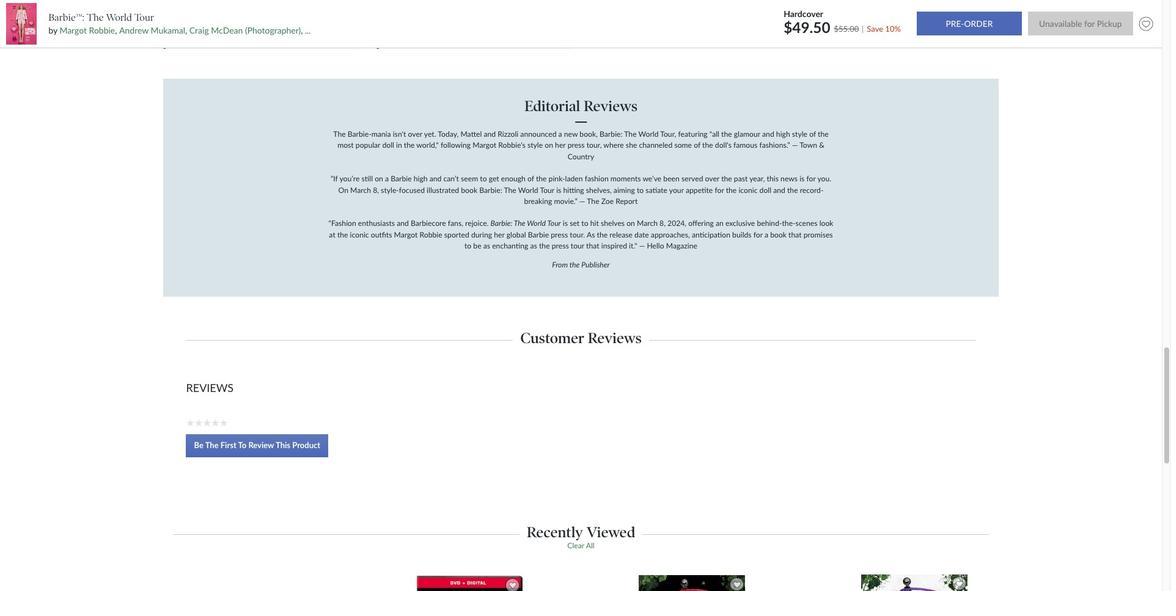 Task type: locate. For each thing, give the bounding box(es) containing it.
rejoice.
[[465, 219, 489, 228]]

0 horizontal spatial for
[[715, 186, 724, 195]]

of
[[809, 130, 816, 139], [694, 141, 701, 150], [528, 174, 534, 184]]

most
[[338, 141, 354, 150]]

1 horizontal spatial book
[[770, 230, 787, 239]]

the inside the "if you're still on a barbie high and can't seem to get enough of the pink-laden fashion moments we've been served over the past year, this news is for you. on march 8, style-focused illustrated book barbie: the world tour is hitting shelves, aiming to satiate your appetite for the iconic doll and the record- breaking movie." — the zoe report
[[504, 186, 516, 195]]

1 vertical spatial her
[[494, 230, 505, 239]]

year,
[[750, 174, 765, 184]]

magazine
[[666, 241, 697, 251]]

0 horizontal spatial margot
[[60, 25, 87, 36]]

as down the global barbie
[[530, 241, 537, 251]]

0 vertical spatial high
[[776, 130, 790, 139]]

1 horizontal spatial 8,
[[660, 219, 666, 228]]

barbie: up during
[[491, 219, 512, 228]]

for up the record-
[[807, 174, 816, 184]]

for right appetite
[[715, 186, 724, 195]]

doll left in
[[382, 141, 394, 150]]

high up focused
[[414, 174, 428, 184]]

1 horizontal spatial on
[[545, 141, 553, 150]]

1 vertical spatial on
[[375, 174, 383, 184]]

"if you're still on a barbie high and can't seem to get enough of the pink-laden fashion moments we've been served over the past year, this news is for you. on march 8, style-focused illustrated book barbie: the world tour is hitting shelves, aiming to satiate your appetite for the iconic doll and the record- breaking movie." — the zoe report
[[331, 174, 831, 206]]

8, left style-
[[373, 186, 379, 195]]

world up breaking
[[518, 186, 538, 195]]

aiming
[[614, 186, 635, 195]]

on inside is set to hit shelves on march 8, 2024, offering an exclusive behind-the-scenes look at the iconic outfits margot robbie sported during her global barbie press tour. as the release date approaches, anticipation builds for a book that promises to be as enchanting as the press tour that inspired it." — hello magazine
[[627, 219, 635, 228]]

march
[[350, 186, 371, 195], [637, 219, 658, 228]]

0 horizontal spatial as
[[483, 241, 490, 251]]

1 horizontal spatial iconic
[[739, 186, 758, 195]]

,
[[115, 25, 117, 36], [185, 25, 187, 36], [301, 25, 303, 36]]

be
[[194, 441, 203, 451]]

0 horizontal spatial of
[[528, 174, 534, 184]]

on inside the "if you're still on a barbie high and can't seem to get enough of the pink-laden fashion moments we've been served over the past year, this news is for you. on march 8, style-focused illustrated book barbie: the world tour is hitting shelves, aiming to satiate your appetite for the iconic doll and the record- breaking movie." — the zoe report
[[375, 174, 383, 184]]

book down behind-
[[770, 230, 787, 239]]

a inside the "if you're still on a barbie high and can't seem to get enough of the pink-laden fashion moments we've been served over the past year, this news is for you. on march 8, style-focused illustrated book barbie: the world tour is hitting shelves, aiming to satiate your appetite for the iconic doll and the record- breaking movie." — the zoe report
[[385, 174, 389, 184]]

over
[[408, 130, 422, 139], [705, 174, 719, 184]]

1 vertical spatial iconic
[[350, 230, 369, 239]]

1 horizontal spatial that
[[789, 230, 802, 239]]

customer reviews
[[520, 330, 642, 347]]

1 vertical spatial reviews
[[588, 330, 642, 347]]

0 horizontal spatial iconic
[[350, 230, 369, 239]]

the down past
[[726, 186, 737, 195]]

march up date
[[637, 219, 658, 228]]

1 horizontal spatial for
[[754, 230, 763, 239]]

0 vertical spatial book
[[461, 186, 477, 195]]

0 horizontal spatial her
[[494, 230, 505, 239]]

rizzoli
[[498, 130, 518, 139]]

reviews
[[584, 97, 638, 115], [588, 330, 642, 347], [186, 381, 234, 395]]

1 vertical spatial is
[[556, 186, 561, 195]]

2 horizontal spatial for
[[807, 174, 816, 184]]

tour left set
[[547, 219, 561, 228]]

the
[[721, 130, 732, 139], [818, 130, 829, 139], [404, 141, 415, 150], [702, 141, 713, 150], [536, 174, 547, 184], [721, 174, 732, 184], [726, 186, 737, 195], [787, 186, 798, 195], [337, 230, 348, 239], [597, 230, 608, 239], [539, 241, 550, 251], [570, 261, 580, 270], [205, 441, 219, 451]]

book down seem
[[461, 186, 477, 195]]

still
[[362, 174, 373, 184]]

a down behind-
[[765, 230, 768, 239]]

0 horizontal spatial that
[[586, 241, 599, 251]]

0 vertical spatial press
[[568, 141, 585, 150]]

be
[[473, 241, 481, 251]]

the up robbie
[[87, 11, 104, 23]]

satiate
[[646, 186, 668, 195]]

and up "illustrated"
[[430, 174, 442, 184]]

0 horizontal spatial high
[[414, 174, 428, 184]]

1 vertical spatial style
[[527, 141, 543, 150]]

barbie: up where
[[600, 130, 623, 139]]

the right be in the left bottom of the page
[[205, 441, 219, 451]]

0 horizontal spatial a
[[385, 174, 389, 184]]

is right 'news'
[[800, 174, 805, 184]]

1 horizontal spatial is
[[563, 219, 568, 228]]

it." — hello
[[629, 241, 664, 251]]

tour up andrew mukamal link
[[134, 11, 154, 23]]

0 horizontal spatial ,
[[115, 25, 117, 36]]

on right still
[[375, 174, 383, 184]]

laden
[[565, 174, 583, 184]]

seem
[[461, 174, 478, 184]]

the left past
[[721, 174, 732, 184]]

2 vertical spatial reviews
[[186, 381, 234, 395]]

and up outfits margot
[[397, 219, 409, 228]]

book inside the "if you're still on a barbie high and can't seem to get enough of the pink-laden fashion moments we've been served over the past year, this news is for you. on march 8, style-focused illustrated book barbie: the world tour is hitting shelves, aiming to satiate your appetite for the iconic doll and the record- breaking movie." — the zoe report
[[461, 186, 477, 195]]

2 vertical spatial a
[[765, 230, 768, 239]]

0 horizontal spatial over
[[408, 130, 422, 139]]

that down the-
[[789, 230, 802, 239]]

of up 'fashions." — town'
[[809, 130, 816, 139]]

for
[[807, 174, 816, 184], [715, 186, 724, 195], [754, 230, 763, 239]]

editorial reviews
[[524, 97, 638, 115]]

that down tour. as in the top of the page
[[586, 241, 599, 251]]

& right fashion
[[843, 3, 849, 14]]

barbie: inside the barbie-mania isn't over yet. today, mattel and rizzoli announced a new book, barbie: the world tour, featuring "all the glamour and high style of the most popular doll in the world," following margot robbie's style on her press tour, where she channeled some of the doll's famous fashions." — town & country
[[600, 130, 623, 139]]

1 horizontal spatial &
[[843, 3, 849, 14]]

0 horizontal spatial is
[[556, 186, 561, 195]]

style down announced
[[527, 141, 543, 150]]

world
[[106, 11, 132, 23], [638, 130, 659, 139], [518, 186, 538, 195], [527, 219, 546, 228]]

0 vertical spatial on
[[545, 141, 553, 150]]

doll down year,
[[760, 186, 771, 195]]

recently viewed
[[527, 524, 635, 542]]

1 horizontal spatial margot
[[473, 141, 496, 150]]

8,
[[373, 186, 379, 195], [660, 219, 666, 228]]

1 horizontal spatial march
[[637, 219, 658, 228]]

& right 'fashions." — town'
[[819, 141, 825, 150]]

1 vertical spatial of
[[694, 141, 701, 150]]

(photographer)
[[245, 25, 301, 36]]

8, up approaches,
[[660, 219, 666, 228]]

the down hit
[[597, 230, 608, 239]]

is
[[800, 174, 805, 184], [556, 186, 561, 195], [563, 219, 568, 228]]

0 vertical spatial her
[[555, 141, 566, 150]]

$49.50
[[784, 18, 830, 36]]

to right first
[[238, 441, 246, 451]]

shelves
[[601, 219, 625, 228]]

world inside the barbie-mania isn't over yet. today, mattel and rizzoli announced a new book, barbie: the world tour, featuring "all the glamour and high style of the most popular doll in the world," following margot robbie's style on her press tour, where she channeled some of the doll's famous fashions." — town & country
[[638, 130, 659, 139]]

0 horizontal spatial &
[[819, 141, 825, 150]]

2 horizontal spatial is
[[800, 174, 805, 184]]

release
[[610, 230, 633, 239]]

on up release
[[627, 219, 635, 228]]

0 vertical spatial iconic
[[739, 186, 758, 195]]

behind-
[[757, 219, 782, 228]]

2 horizontal spatial on
[[627, 219, 635, 228]]

robbie
[[89, 25, 115, 36]]

1 vertical spatial press
[[551, 230, 568, 239]]

2 vertical spatial barbie:
[[491, 219, 512, 228]]

on
[[338, 186, 348, 195]]

2 vertical spatial is
[[563, 219, 568, 228]]

0 vertical spatial &
[[843, 3, 849, 14]]

the up you.
[[818, 130, 829, 139]]

iconic down past
[[739, 186, 758, 195]]

1 vertical spatial margot
[[473, 141, 496, 150]]

1 horizontal spatial this
[[767, 174, 779, 184]]

0 vertical spatial doll
[[382, 141, 394, 150]]

1 vertical spatial this
[[276, 441, 290, 451]]

to
[[480, 174, 487, 184], [637, 186, 644, 195], [582, 219, 588, 228], [465, 241, 471, 251], [238, 441, 246, 451]]

doll inside the "if you're still on a barbie high and can't seem to get enough of the pink-laden fashion moments we've been served over the past year, this news is for you. on march 8, style-focused illustrated book barbie: the world tour is hitting shelves, aiming to satiate your appetite for the iconic doll and the record- breaking movie." — the zoe report
[[760, 186, 771, 195]]

1 horizontal spatial ,
[[185, 25, 187, 36]]

this right review
[[276, 441, 290, 451]]

can't
[[443, 174, 459, 184]]

tour,
[[660, 130, 676, 139]]

iconic
[[739, 186, 758, 195], [350, 230, 369, 239]]

and
[[484, 130, 496, 139], [762, 130, 774, 139], [430, 174, 442, 184], [773, 186, 785, 195], [397, 219, 409, 228]]

as right be
[[483, 241, 490, 251]]

0 vertical spatial march
[[350, 186, 371, 195]]

to inside button
[[238, 441, 246, 451]]

march down still
[[350, 186, 371, 195]]

world up channeled
[[638, 130, 659, 139]]

fans,
[[448, 219, 463, 228]]

2 vertical spatial for
[[754, 230, 763, 239]]

barbie™: the world tour image
[[6, 3, 37, 45]]

the
[[87, 11, 104, 23], [333, 130, 346, 139], [624, 130, 637, 139], [504, 186, 516, 195], [514, 219, 525, 228]]

0 horizontal spatial on
[[375, 174, 383, 184]]

None submit
[[917, 12, 1022, 36], [1028, 12, 1133, 36], [917, 12, 1022, 36], [1028, 12, 1133, 36]]

outfits margot
[[371, 230, 418, 239]]

high up 'fashions." — town'
[[776, 130, 790, 139]]

you're
[[340, 174, 360, 184]]

"fashion
[[329, 219, 356, 228]]

where
[[604, 141, 624, 150]]

1 horizontal spatial high
[[776, 130, 790, 139]]

press left the tour
[[552, 241, 569, 251]]

world inside the "if you're still on a barbie high and can't seem to get enough of the pink-laden fashion moments we've been served over the past year, this news is for you. on march 8, style-focused illustrated book barbie: the world tour is hitting shelves, aiming to satiate your appetite for the iconic doll and the record- breaking movie." — the zoe report
[[518, 186, 538, 195]]

her inside is set to hit shelves on march 8, 2024, offering an exclusive behind-the-scenes look at the iconic outfits margot robbie sported during her global barbie press tour. as the release date approaches, anticipation builds for a book that promises to be as enchanting as the press tour that inspired it." — hello magazine
[[494, 230, 505, 239]]

1 horizontal spatial doll
[[760, 186, 771, 195]]

1 horizontal spatial over
[[705, 174, 719, 184]]

over up appetite
[[705, 174, 719, 184]]

press up country
[[568, 141, 585, 150]]

0 vertical spatial a
[[558, 130, 562, 139]]

look
[[819, 219, 833, 228]]

her up enchanting
[[494, 230, 505, 239]]

pink-
[[549, 174, 565, 184]]

1 horizontal spatial style
[[792, 130, 808, 139]]

on down announced
[[545, 141, 553, 150]]

1 vertical spatial high
[[414, 174, 428, 184]]

for down behind-
[[754, 230, 763, 239]]

to right aiming
[[637, 186, 644, 195]]

1 vertical spatial &
[[819, 141, 825, 150]]

new
[[564, 130, 578, 139]]

0 horizontal spatial doll
[[382, 141, 394, 150]]

1 vertical spatial barbie:
[[479, 186, 502, 195]]

the up doll's
[[721, 130, 732, 139]]

1 , from the left
[[115, 25, 117, 36]]

a left "new"
[[558, 130, 562, 139]]

0 vertical spatial of
[[809, 130, 816, 139]]

country
[[568, 152, 594, 161]]

and down 'news'
[[773, 186, 785, 195]]

0 horizontal spatial 8,
[[373, 186, 379, 195]]

over left yet. on the top left
[[408, 130, 422, 139]]

world up andrew
[[106, 11, 132, 23]]

hit
[[590, 219, 599, 228]]

her inside the barbie-mania isn't over yet. today, mattel and rizzoli announced a new book, barbie: the world tour, featuring "all the glamour and high style of the most popular doll in the world," following margot robbie's style on her press tour, where she channeled some of the doll's famous fashions." — town & country
[[555, 141, 566, 150]]

margot down barbie™:
[[60, 25, 87, 36]]

0 vertical spatial tour
[[134, 11, 154, 23]]

2 vertical spatial of
[[528, 174, 534, 184]]

3 , from the left
[[301, 25, 303, 36]]

announced
[[520, 130, 557, 139]]

"if
[[331, 174, 338, 184]]

some
[[674, 141, 692, 150]]

0 horizontal spatial this
[[276, 441, 290, 451]]

1 horizontal spatial of
[[694, 141, 701, 150]]

the inside barbie™: the world tour by margot robbie , andrew mukamal , craig mcdean (photographer) ,
[[87, 11, 104, 23]]

2 horizontal spatial ,
[[301, 25, 303, 36]]

2 as from the left
[[530, 241, 537, 251]]

margot robbie link
[[60, 25, 115, 36]]

0 vertical spatial over
[[408, 130, 422, 139]]

1 vertical spatial doll
[[760, 186, 771, 195]]

this right year,
[[767, 174, 779, 184]]

2 horizontal spatial a
[[765, 230, 768, 239]]

1 vertical spatial over
[[705, 174, 719, 184]]

&
[[843, 3, 849, 14], [819, 141, 825, 150]]

1 vertical spatial 8,
[[660, 219, 666, 228]]

0 vertical spatial is
[[800, 174, 805, 184]]

barbie: down get
[[479, 186, 502, 195]]

be the first to review this product button
[[186, 434, 328, 458]]

0 vertical spatial reviews
[[584, 97, 638, 115]]

over inside the barbie-mania isn't over yet. today, mattel and rizzoli announced a new book, barbie: the world tour, featuring "all the glamour and high style of the most popular doll in the world," following margot robbie's style on her press tour, where she channeled some of the doll's famous fashions." — town & country
[[408, 130, 422, 139]]

of inside the "if you're still on a barbie high and can't seem to get enough of the pink-laden fashion moments we've been served over the past year, this news is for you. on march 8, style-focused illustrated book barbie: the world tour is hitting shelves, aiming to satiate your appetite for the iconic doll and the record- breaking movie." — the zoe report
[[528, 174, 534, 184]]

is down 'pink-'
[[556, 186, 561, 195]]

tour up breaking
[[540, 186, 554, 195]]

1 horizontal spatial her
[[555, 141, 566, 150]]

margot down mattel
[[473, 141, 496, 150]]

margot inside barbie™: the world tour by margot robbie , andrew mukamal , craig mcdean (photographer) ,
[[60, 25, 87, 36]]

to left be
[[465, 241, 471, 251]]

1 horizontal spatial a
[[558, 130, 562, 139]]

report
[[616, 197, 638, 206]]

illustrated
[[427, 186, 459, 195]]

hitting
[[563, 186, 584, 195]]

the down 'news'
[[787, 186, 798, 195]]

that
[[789, 230, 802, 239], [586, 241, 599, 251]]

0 vertical spatial barbie:
[[600, 130, 623, 139]]

0 vertical spatial margot
[[60, 25, 87, 36]]

2 vertical spatial on
[[627, 219, 635, 228]]

set
[[570, 219, 580, 228]]

on inside the barbie-mania isn't over yet. today, mattel and rizzoli announced a new book, barbie: the world tour, featuring "all the glamour and high style of the most popular doll in the world," following margot robbie's style on her press tour, where she channeled some of the doll's famous fashions." — town & country
[[545, 141, 553, 150]]

style up 'fashions." — town'
[[792, 130, 808, 139]]

1 vertical spatial march
[[637, 219, 658, 228]]

book
[[461, 186, 477, 195], [770, 230, 787, 239]]

press left tour. as in the top of the page
[[551, 230, 568, 239]]

1 vertical spatial a
[[385, 174, 389, 184]]

0 vertical spatial that
[[789, 230, 802, 239]]

a
[[558, 130, 562, 139], [385, 174, 389, 184], [765, 230, 768, 239]]

0 vertical spatial this
[[767, 174, 779, 184]]

doll's
[[715, 141, 732, 150]]

0 horizontal spatial book
[[461, 186, 477, 195]]

fashion
[[812, 3, 841, 14]]

moments
[[611, 174, 641, 184]]

a inside the barbie-mania isn't over yet. today, mattel and rizzoli announced a new book, barbie: the world tour, featuring "all the glamour and high style of the most popular doll in the world," following margot robbie's style on her press tour, where she channeled some of the doll's famous fashions." — town & country
[[558, 130, 562, 139]]

of down featuring
[[694, 141, 701, 150]]

1 vertical spatial book
[[770, 230, 787, 239]]

0 vertical spatial 8,
[[373, 186, 379, 195]]

1 vertical spatial tour
[[540, 186, 554, 195]]

a up style-
[[385, 174, 389, 184]]

date
[[635, 230, 649, 239]]

craig
[[189, 25, 209, 36]]

tour inside barbie™: the world tour by margot robbie , andrew mukamal , craig mcdean (photographer) ,
[[134, 11, 154, 23]]

been
[[663, 174, 680, 184]]

her down "new"
[[555, 141, 566, 150]]

is inside is set to hit shelves on march 8, 2024, offering an exclusive behind-the-scenes look at the iconic outfits margot robbie sported during her global barbie press tour. as the release date approaches, anticipation builds for a book that promises to be as enchanting as the press tour that inspired it." — hello magazine
[[563, 219, 568, 228]]

press
[[568, 141, 585, 150], [551, 230, 568, 239], [552, 241, 569, 251]]

high inside the "if you're still on a barbie high and can't seem to get enough of the pink-laden fashion moments we've been served over the past year, this news is for you. on march 8, style-focused illustrated book barbie: the world tour is hitting shelves, aiming to satiate your appetite for the iconic doll and the record- breaking movie." — the zoe report
[[414, 174, 428, 184]]

the down enough
[[504, 186, 516, 195]]

8, inside is set to hit shelves on march 8, 2024, offering an exclusive behind-the-scenes look at the iconic outfits margot robbie sported during her global barbie press tour. as the release date approaches, anticipation builds for a book that promises to be as enchanting as the press tour that inspired it." — hello magazine
[[660, 219, 666, 228]]

of right enough
[[528, 174, 534, 184]]

1 horizontal spatial as
[[530, 241, 537, 251]]

robbie's
[[498, 141, 526, 150]]

yet.
[[424, 130, 436, 139]]

iconic down enthusiasts
[[350, 230, 369, 239]]

is left set
[[563, 219, 568, 228]]

0 horizontal spatial march
[[350, 186, 371, 195]]



Task type: describe. For each thing, give the bounding box(es) containing it.
the-
[[782, 219, 796, 228]]

you.
[[818, 174, 831, 184]]

the down "all
[[702, 141, 713, 150]]

barbie
[[391, 174, 412, 184]]

this inside the "if you're still on a barbie high and can't seem to get enough of the pink-laden fashion moments we've been served over the past year, this news is for you. on march 8, style-focused illustrated book barbie: the world tour is hitting shelves, aiming to satiate your appetite for the iconic doll and the record- breaking movie." — the zoe report
[[767, 174, 779, 184]]

featuring
[[678, 130, 708, 139]]

an
[[716, 219, 724, 228]]

approaches,
[[651, 230, 690, 239]]

0 vertical spatial style
[[792, 130, 808, 139]]

march inside is set to hit shelves on march 8, 2024, offering an exclusive behind-the-scenes look at the iconic outfits margot robbie sported during her global barbie press tour. as the release date approaches, anticipation builds for a book that promises to be as enchanting as the press tour that inspired it." — hello magazine
[[637, 219, 658, 228]]

craig mcdean (photographer) link
[[189, 25, 301, 36]]

tour
[[571, 241, 584, 251]]

fashion & costume link
[[812, 3, 976, 14]]

builds
[[732, 230, 752, 239]]

be the first to review this product
[[194, 441, 320, 451]]

1 vertical spatial for
[[715, 186, 724, 195]]

the right in
[[404, 141, 415, 150]]

mattel
[[461, 130, 482, 139]]

popular
[[356, 141, 380, 150]]

photography link
[[172, 35, 336, 45]]

focused
[[399, 186, 425, 195]]

2 , from the left
[[185, 25, 187, 36]]

a inside is set to hit shelves on march 8, 2024, offering an exclusive behind-the-scenes look at the iconic outfits margot robbie sported during her global barbie press tour. as the release date approaches, anticipation builds for a book that promises to be as enchanting as the press tour that inspired it." — hello magazine
[[765, 230, 768, 239]]

8, inside the "if you're still on a barbie high and can't seem to get enough of the pink-laden fashion moments we've been served over the past year, this news is for you. on march 8, style-focused illustrated book barbie: the world tour is hitting shelves, aiming to satiate your appetite for the iconic doll and the record- breaking movie." — the zoe report
[[373, 186, 379, 195]]

the up the "most"
[[333, 130, 346, 139]]

enthusiasts
[[358, 219, 395, 228]]

robbie sported
[[420, 230, 469, 239]]

reviews for customer reviews
[[588, 330, 642, 347]]

this inside be the first to review this product button
[[276, 441, 290, 451]]

2024,
[[668, 219, 687, 228]]

from
[[552, 261, 568, 270]]

iconic inside the "if you're still on a barbie high and can't seem to get enough of the pink-laden fashion moments we've been served over the past year, this news is for you. on march 8, style-focused illustrated book barbie: the world tour is hitting shelves, aiming to satiate your appetite for the iconic doll and the record- breaking movie." — the zoe report
[[739, 186, 758, 195]]

tour. as
[[570, 230, 595, 239]]

1 as from the left
[[483, 241, 490, 251]]

tour,
[[587, 141, 602, 150]]

march inside the "if you're still on a barbie high and can't seem to get enough of the pink-laden fashion moments we've been served over the past year, this news is for you. on march 8, style-focused illustrated book barbie: the world tour is hitting shelves, aiming to satiate your appetite for the iconic doll and the record- breaking movie." — the zoe report
[[350, 186, 371, 195]]

1 vertical spatial that
[[586, 241, 599, 251]]

enchanting
[[492, 241, 528, 251]]

margot inside the barbie-mania isn't over yet. today, mattel and rizzoli announced a new book, barbie: the world tour, featuring "all the glamour and high style of the most popular doll in the world," following margot robbie's style on her press tour, where she channeled some of the doll's famous fashions." — town & country
[[473, 141, 496, 150]]

andrew
[[119, 25, 149, 36]]

tour inside the "if you're still on a barbie high and can't seem to get enough of the pink-laden fashion moments we've been served over the past year, this news is for you. on march 8, style-focused illustrated book barbie: the world tour is hitting shelves, aiming to satiate your appetite for the iconic doll and the record- breaking movie." — the zoe report
[[540, 186, 554, 195]]

$55.00
[[834, 24, 859, 33]]

inspired
[[601, 241, 627, 251]]

fashions." — town
[[759, 141, 817, 150]]

the up she
[[624, 130, 637, 139]]

and right the glamour
[[762, 130, 774, 139]]

today,
[[438, 130, 459, 139]]

the inside button
[[205, 441, 219, 451]]

at
[[329, 230, 335, 239]]

mukamal
[[151, 25, 185, 36]]

to left hit
[[582, 219, 588, 228]]

over inside the "if you're still on a barbie high and can't seem to get enough of the pink-laden fashion moments we've been served over the past year, this news is for you. on march 8, style-focused illustrated book barbie: the world tour is hitting shelves, aiming to satiate your appetite for the iconic doll and the record- breaking movie." — the zoe report
[[705, 174, 719, 184]]

doll inside the barbie-mania isn't over yet. today, mattel and rizzoli announced a new book, barbie: the world tour, featuring "all the glamour and high style of the most popular doll in the world," following margot robbie's style on her press tour, where she channeled some of the doll's famous fashions." — town & country
[[382, 141, 394, 150]]

promises
[[804, 230, 833, 239]]

during
[[471, 230, 492, 239]]

from the publisher
[[552, 261, 610, 270]]

0 horizontal spatial style
[[527, 141, 543, 150]]

2 horizontal spatial of
[[809, 130, 816, 139]]

save 10%
[[867, 24, 901, 33]]

first
[[221, 441, 236, 451]]

the up the global barbie
[[514, 219, 525, 228]]

reviews for editorial reviews
[[584, 97, 638, 115]]

world up the global barbie
[[527, 219, 546, 228]]

world inside barbie™: the world tour by margot robbie , andrew mukamal , craig mcdean (photographer) ,
[[106, 11, 132, 23]]

view details image
[[416, 576, 523, 592]]

fashion
[[585, 174, 609, 184]]

the down the global barbie
[[539, 241, 550, 251]]

"all
[[710, 130, 719, 139]]

customer
[[520, 330, 584, 347]]

exclusive
[[726, 219, 755, 228]]

barbiecore
[[411, 219, 446, 228]]

by
[[48, 25, 57, 36]]

movie." — the
[[554, 197, 599, 206]]

channeled
[[639, 141, 673, 150]]

product
[[292, 441, 320, 451]]

the right from in the left top of the page
[[570, 261, 580, 270]]

world,"
[[416, 141, 439, 150]]

the barbie-mania isn't over yet. today, mattel and rizzoli announced a new book, barbie: the world tour, featuring "all the glamour and high style of the most popular doll in the world," following margot robbie's style on her press tour, where she channeled some of the doll's famous fashions." — town & country
[[333, 130, 829, 161]]

and left rizzoli
[[484, 130, 496, 139]]

press inside the barbie-mania isn't over yet. today, mattel and rizzoli announced a new book, barbie: the world tour, featuring "all the glamour and high style of the most popular doll in the world," following margot robbie's style on her press tour, where she channeled some of the doll's famous fashions." — town & country
[[568, 141, 585, 150]]

& inside the barbie-mania isn't over yet. today, mattel and rizzoli announced a new book, barbie: the world tour, featuring "all the glamour and high style of the most popular doll in the world," following margot robbie's style on her press tour, where she channeled some of the doll's famous fashions." — town & country
[[819, 141, 825, 150]]

fashion & costume
[[812, 3, 885, 14]]

the left 'pink-'
[[536, 174, 547, 184]]

barbie: inside the "if you're still on a barbie high and can't seem to get enough of the pink-laden fashion moments we've been served over the past year, this news is for you. on march 8, style-focused illustrated book barbie: the world tour is hitting shelves, aiming to satiate your appetite for the iconic doll and the record- breaking movie." — the zoe report
[[479, 186, 502, 195]]

for inside is set to hit shelves on march 8, 2024, offering an exclusive behind-the-scenes look at the iconic outfits margot robbie sported during her global barbie press tour. as the release date approaches, anticipation builds for a book that promises to be as enchanting as the press tour that inspired it." — hello magazine
[[754, 230, 763, 239]]

she
[[626, 141, 637, 150]]

enough
[[501, 174, 526, 184]]

photography
[[172, 35, 220, 45]]

0 vertical spatial for
[[807, 174, 816, 184]]

high inside the barbie-mania isn't over yet. today, mattel and rizzoli announced a new book, barbie: the world tour, featuring "all the glamour and high style of the most popular doll in the world," following margot robbie's style on her press tour, where she channeled some of the doll's famous fashions." — town & country
[[776, 130, 790, 139]]

book inside is set to hit shelves on march 8, 2024, offering an exclusive behind-the-scenes look at the iconic outfits margot robbie sported during her global barbie press tour. as the release date approaches, anticipation builds for a book that promises to be as enchanting as the press tour that inspired it." — hello magazine
[[770, 230, 787, 239]]

isn't
[[393, 130, 406, 139]]

shelves,
[[586, 186, 612, 195]]

$49.50 $55.00
[[784, 18, 859, 36]]

hardcover
[[784, 8, 823, 19]]

breaking
[[524, 197, 552, 206]]

barbie™:
[[48, 11, 84, 23]]

iconic inside is set to hit shelves on march 8, 2024, offering an exclusive behind-the-scenes look at the iconic outfits margot robbie sported during her global barbie press tour. as the release date approaches, anticipation builds for a book that promises to be as enchanting as the press tour that inspired it." — hello magazine
[[350, 230, 369, 239]]

to left get
[[480, 174, 487, 184]]

style-
[[381, 186, 399, 195]]

☆☆☆☆☆
[[186, 418, 228, 427]]

the right at
[[337, 230, 348, 239]]

editorial
[[524, 97, 580, 115]]

following
[[441, 141, 471, 150]]

costume
[[851, 3, 885, 14]]

review
[[248, 441, 274, 451]]

served
[[682, 174, 703, 184]]

2 vertical spatial tour
[[547, 219, 561, 228]]

global barbie
[[507, 230, 549, 239]]

is set to hit shelves on march 8, 2024, offering an exclusive behind-the-scenes look at the iconic outfits margot robbie sported during her global barbie press tour. as the release date approaches, anticipation builds for a book that promises to be as enchanting as the press tour that inspired it." — hello magazine
[[329, 219, 833, 251]]

mcdean
[[211, 25, 243, 36]]

famous
[[734, 141, 758, 150]]

2 vertical spatial press
[[552, 241, 569, 251]]

zoe
[[601, 197, 614, 206]]

add to wishlist image
[[1136, 14, 1156, 34]]

barbie™: the world tour by margot robbie , andrew mukamal , craig mcdean (photographer) ,
[[48, 11, 305, 36]]



Task type: vqa. For each thing, say whether or not it's contained in the screenshot.
series) in the The Night Before Christmas (Little Golden Book Series)
no



